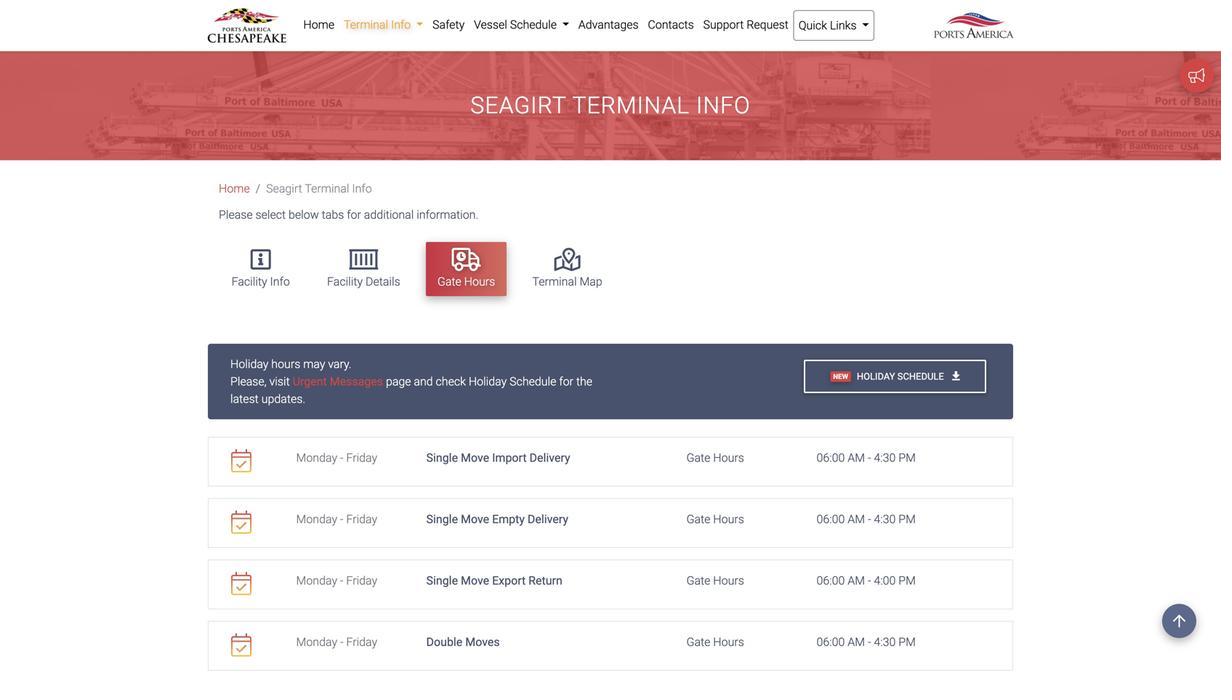 Task type: describe. For each thing, give the bounding box(es) containing it.
pm for import
[[899, 451, 916, 465]]

move for empty
[[461, 513, 489, 527]]

import
[[492, 451, 527, 465]]

select
[[256, 208, 286, 222]]

pm for export
[[899, 574, 916, 588]]

single move import delivery
[[426, 451, 570, 465]]

page
[[386, 375, 411, 389]]

may
[[303, 357, 325, 371]]

gate hours for export
[[687, 574, 745, 588]]

hours
[[271, 357, 301, 371]]

additional
[[364, 208, 414, 222]]

safety
[[433, 18, 465, 32]]

please
[[219, 208, 253, 222]]

holiday for holiday schedule
[[857, 371, 896, 382]]

gate hours for import
[[687, 451, 745, 465]]

holiday inside page and check holiday schedule for the latest updates.
[[469, 375, 507, 389]]

hours for empty
[[714, 513, 745, 527]]

terminal map
[[533, 275, 603, 289]]

urgent
[[293, 375, 327, 389]]

below
[[289, 208, 319, 222]]

tab list containing facility info
[[213, 235, 1014, 303]]

details
[[366, 275, 400, 289]]

and
[[414, 375, 433, 389]]

page and check holiday schedule for the latest updates.
[[231, 375, 593, 406]]

moves
[[466, 636, 500, 649]]

monday for single move export return
[[296, 574, 337, 588]]

terminal info
[[344, 18, 414, 32]]

tab panel containing holiday hours may vary.
[[208, 344, 1014, 678]]

facility info link
[[220, 242, 302, 296]]

gate inside tab list
[[438, 275, 462, 289]]

pm for empty
[[899, 513, 916, 527]]

monday - friday for double moves
[[296, 636, 377, 649]]

latest
[[231, 392, 259, 406]]

0 vertical spatial home link
[[299, 10, 339, 39]]

4:30 for import
[[874, 451, 896, 465]]

am for export
[[848, 574, 865, 588]]

information.
[[417, 208, 479, 222]]

4 am from the top
[[848, 636, 865, 649]]

gate for empty
[[687, 513, 711, 527]]

friday for double moves
[[346, 636, 377, 649]]

facility for facility info
[[232, 275, 267, 289]]

links
[[830, 19, 857, 32]]

hours for import
[[714, 451, 745, 465]]

06:00 for empty
[[817, 513, 845, 527]]

4:00
[[874, 574, 896, 588]]

double moves
[[426, 636, 500, 649]]

single move export return
[[426, 574, 563, 588]]

gate hours link
[[426, 242, 507, 296]]

06:00 for import
[[817, 451, 845, 465]]

for inside page and check holiday schedule for the latest updates.
[[559, 375, 574, 389]]

friday for single move export return
[[346, 574, 377, 588]]

support request link
[[699, 10, 794, 39]]

single for single move empty delivery
[[426, 513, 458, 527]]

arrow alt to bottom image
[[953, 371, 960, 382]]

gate hours for empty
[[687, 513, 745, 527]]

vessel schedule
[[474, 18, 560, 32]]

monday for single move import delivery
[[296, 451, 337, 465]]

hours for export
[[714, 574, 745, 588]]

schedule inside page and check holiday schedule for the latest updates.
[[510, 375, 557, 389]]

06:00 for export
[[817, 574, 845, 588]]

schedule for vessel
[[510, 18, 557, 32]]

single move empty delivery
[[426, 513, 569, 527]]



Task type: locate. For each thing, give the bounding box(es) containing it.
0 horizontal spatial holiday
[[231, 357, 269, 371]]

holiday
[[231, 357, 269, 371], [857, 371, 896, 382], [469, 375, 507, 389]]

1 horizontal spatial home link
[[299, 10, 339, 39]]

go to top image
[[1163, 604, 1197, 638]]

tabs
[[322, 208, 344, 222]]

single up double
[[426, 574, 458, 588]]

check
[[436, 375, 466, 389]]

1 vertical spatial single
[[426, 513, 458, 527]]

info
[[391, 18, 411, 32], [696, 92, 751, 119], [352, 182, 372, 196], [270, 275, 290, 289]]

1 horizontal spatial holiday
[[469, 375, 507, 389]]

quick links
[[799, 19, 860, 32]]

messages
[[330, 375, 383, 389]]

advantages
[[579, 18, 639, 32]]

single for single move import delivery
[[426, 451, 458, 465]]

3 friday from the top
[[346, 574, 377, 588]]

visit
[[269, 375, 290, 389]]

06:00 am - 4:30 pm
[[817, 451, 916, 465], [817, 513, 916, 527], [817, 636, 916, 649]]

support
[[704, 18, 744, 32]]

schedule
[[510, 18, 557, 32], [898, 371, 944, 382], [510, 375, 557, 389]]

move left export
[[461, 574, 489, 588]]

am for empty
[[848, 513, 865, 527]]

quick links link
[[794, 10, 875, 41]]

move for import
[[461, 451, 489, 465]]

2 horizontal spatial holiday
[[857, 371, 896, 382]]

0 horizontal spatial home link
[[219, 182, 250, 196]]

tab panel
[[208, 344, 1014, 678]]

facility details link
[[316, 242, 412, 296]]

0 horizontal spatial seagirt
[[266, 182, 302, 196]]

3 4:30 from the top
[[874, 636, 896, 649]]

single
[[426, 451, 458, 465], [426, 513, 458, 527], [426, 574, 458, 588]]

2 vertical spatial single
[[426, 574, 458, 588]]

1 pm from the top
[[899, 451, 916, 465]]

facility info
[[232, 275, 290, 289]]

monday for single move empty delivery
[[296, 513, 337, 527]]

delivery
[[530, 451, 570, 465], [528, 513, 569, 527]]

for left the
[[559, 375, 574, 389]]

1 monday from the top
[[296, 451, 337, 465]]

1 vertical spatial home
[[219, 182, 250, 196]]

empty
[[492, 513, 525, 527]]

3 pm from the top
[[899, 574, 916, 588]]

terminal
[[344, 18, 388, 32], [573, 92, 690, 119], [305, 182, 349, 196], [533, 275, 577, 289]]

4 pm from the top
[[899, 636, 916, 649]]

move left import
[[461, 451, 489, 465]]

2 monday - friday from the top
[[296, 513, 377, 527]]

0 horizontal spatial seagirt terminal info
[[266, 182, 372, 196]]

schedule for holiday
[[898, 371, 944, 382]]

schedule left arrow alt to bottom image
[[898, 371, 944, 382]]

advantages link
[[574, 10, 643, 39]]

1 am from the top
[[848, 451, 865, 465]]

home link up "please"
[[219, 182, 250, 196]]

monday for double moves
[[296, 636, 337, 649]]

2 friday from the top
[[346, 513, 377, 527]]

friday
[[346, 451, 377, 465], [346, 513, 377, 527], [346, 574, 377, 588], [346, 636, 377, 649]]

single for single move export return
[[426, 574, 458, 588]]

monday - friday
[[296, 451, 377, 465], [296, 513, 377, 527], [296, 574, 377, 588], [296, 636, 377, 649]]

friday for single move import delivery
[[346, 451, 377, 465]]

facility for facility details
[[327, 275, 363, 289]]

tab list
[[213, 235, 1014, 303]]

monday - friday for single move empty delivery
[[296, 513, 377, 527]]

holiday hours may vary. please, visit urgent messages
[[231, 357, 383, 389]]

1 friday from the top
[[346, 451, 377, 465]]

2 06:00 from the top
[[817, 513, 845, 527]]

4 monday - friday from the top
[[296, 636, 377, 649]]

delivery for single move import delivery
[[530, 451, 570, 465]]

1 vertical spatial delivery
[[528, 513, 569, 527]]

vessel schedule link
[[469, 10, 574, 39]]

new
[[833, 373, 849, 381]]

2 move from the top
[[461, 513, 489, 527]]

0 vertical spatial delivery
[[530, 451, 570, 465]]

1 horizontal spatial facility
[[327, 275, 363, 289]]

urgent messages link
[[293, 375, 383, 389]]

single left the empty
[[426, 513, 458, 527]]

holiday schedule
[[857, 371, 947, 382]]

please select below tabs for additional information.
[[219, 208, 479, 222]]

0 horizontal spatial for
[[347, 208, 361, 222]]

delivery for single move empty delivery
[[528, 513, 569, 527]]

0 vertical spatial 4:30
[[874, 451, 896, 465]]

1 vertical spatial for
[[559, 375, 574, 389]]

1 vertical spatial 06:00 am - 4:30 pm
[[817, 513, 916, 527]]

vary.
[[328, 357, 352, 371]]

facility down "please"
[[232, 275, 267, 289]]

home left the terminal info
[[304, 18, 335, 32]]

map
[[580, 275, 603, 289]]

safety link
[[428, 10, 469, 39]]

1 horizontal spatial seagirt terminal info
[[471, 92, 751, 119]]

0 vertical spatial for
[[347, 208, 361, 222]]

1 facility from the left
[[232, 275, 267, 289]]

quick
[[799, 19, 827, 32]]

updates.
[[262, 392, 306, 406]]

holiday right check
[[469, 375, 507, 389]]

holiday up please,
[[231, 357, 269, 371]]

facility left details at top
[[327, 275, 363, 289]]

3 06:00 am - 4:30 pm from the top
[[817, 636, 916, 649]]

1 horizontal spatial home
[[304, 18, 335, 32]]

1 vertical spatial 4:30
[[874, 513, 896, 527]]

4:30
[[874, 451, 896, 465], [874, 513, 896, 527], [874, 636, 896, 649]]

1 monday - friday from the top
[[296, 451, 377, 465]]

3 single from the top
[[426, 574, 458, 588]]

1 06:00 from the top
[[817, 451, 845, 465]]

monday - friday for single move import delivery
[[296, 451, 377, 465]]

1 vertical spatial move
[[461, 513, 489, 527]]

2 facility from the left
[[327, 275, 363, 289]]

facility
[[232, 275, 267, 289], [327, 275, 363, 289]]

delivery right import
[[530, 451, 570, 465]]

1 4:30 from the top
[[874, 451, 896, 465]]

holiday for holiday hours may vary. please, visit urgent messages
[[231, 357, 269, 371]]

friday for single move empty delivery
[[346, 513, 377, 527]]

home link
[[299, 10, 339, 39], [219, 182, 250, 196]]

move left the empty
[[461, 513, 489, 527]]

facility details
[[327, 275, 400, 289]]

home
[[304, 18, 335, 32], [219, 182, 250, 196]]

4 06:00 from the top
[[817, 636, 845, 649]]

monday
[[296, 451, 337, 465], [296, 513, 337, 527], [296, 574, 337, 588], [296, 636, 337, 649]]

3 monday - friday from the top
[[296, 574, 377, 588]]

please,
[[231, 375, 267, 389]]

06:00
[[817, 451, 845, 465], [817, 513, 845, 527], [817, 574, 845, 588], [817, 636, 845, 649]]

4:30 for empty
[[874, 513, 896, 527]]

schedule left the
[[510, 375, 557, 389]]

gate
[[438, 275, 462, 289], [687, 451, 711, 465], [687, 513, 711, 527], [687, 574, 711, 588], [687, 636, 711, 649]]

2 vertical spatial 4:30
[[874, 636, 896, 649]]

-
[[340, 451, 344, 465], [868, 451, 872, 465], [340, 513, 344, 527], [868, 513, 872, 527], [340, 574, 344, 588], [868, 574, 872, 588], [340, 636, 344, 649], [868, 636, 872, 649]]

3 06:00 from the top
[[817, 574, 845, 588]]

am for import
[[848, 451, 865, 465]]

2 vertical spatial 06:00 am - 4:30 pm
[[817, 636, 916, 649]]

1 vertical spatial seagirt
[[266, 182, 302, 196]]

schedule right vessel in the left top of the page
[[510, 18, 557, 32]]

home up "please"
[[219, 182, 250, 196]]

0 horizontal spatial facility
[[232, 275, 267, 289]]

vessel
[[474, 18, 507, 32]]

return
[[529, 574, 563, 588]]

support request
[[704, 18, 789, 32]]

0 vertical spatial 06:00 am - 4:30 pm
[[817, 451, 916, 465]]

3 monday from the top
[[296, 574, 337, 588]]

delivery right the empty
[[528, 513, 569, 527]]

3 am from the top
[[848, 574, 865, 588]]

gate for export
[[687, 574, 711, 588]]

for
[[347, 208, 361, 222], [559, 375, 574, 389]]

contacts
[[648, 18, 694, 32]]

0 vertical spatial seagirt
[[471, 92, 567, 119]]

for right tabs
[[347, 208, 361, 222]]

the
[[577, 375, 593, 389]]

2 4:30 from the top
[[874, 513, 896, 527]]

1 single from the top
[[426, 451, 458, 465]]

seagirt terminal info
[[471, 92, 751, 119], [266, 182, 372, 196]]

home link left the terminal info
[[299, 10, 339, 39]]

0 horizontal spatial home
[[219, 182, 250, 196]]

move
[[461, 451, 489, 465], [461, 513, 489, 527], [461, 574, 489, 588]]

06:00 am - 4:30 pm for import
[[817, 451, 916, 465]]

move for export
[[461, 574, 489, 588]]

0 vertical spatial seagirt terminal info
[[471, 92, 751, 119]]

contacts link
[[643, 10, 699, 39]]

1 horizontal spatial seagirt
[[471, 92, 567, 119]]

4 monday from the top
[[296, 636, 337, 649]]

am
[[848, 451, 865, 465], [848, 513, 865, 527], [848, 574, 865, 588], [848, 636, 865, 649]]

single left import
[[426, 451, 458, 465]]

0 vertical spatial move
[[461, 451, 489, 465]]

seagirt
[[471, 92, 567, 119], [266, 182, 302, 196]]

3 move from the top
[[461, 574, 489, 588]]

pm
[[899, 451, 916, 465], [899, 513, 916, 527], [899, 574, 916, 588], [899, 636, 916, 649]]

1 vertical spatial home link
[[219, 182, 250, 196]]

2 06:00 am - 4:30 pm from the top
[[817, 513, 916, 527]]

06:00 am - 4:00 pm
[[817, 574, 916, 588]]

2 single from the top
[[426, 513, 458, 527]]

1 vertical spatial seagirt terminal info
[[266, 182, 372, 196]]

06:00 am - 4:30 pm for empty
[[817, 513, 916, 527]]

0 vertical spatial home
[[304, 18, 335, 32]]

1 horizontal spatial for
[[559, 375, 574, 389]]

terminal info link
[[339, 10, 428, 39]]

hours
[[464, 275, 495, 289], [714, 451, 745, 465], [714, 513, 745, 527], [714, 574, 745, 588], [714, 636, 745, 649]]

2 pm from the top
[[899, 513, 916, 527]]

1 06:00 am - 4:30 pm from the top
[[817, 451, 916, 465]]

0 vertical spatial single
[[426, 451, 458, 465]]

2 monday from the top
[[296, 513, 337, 527]]

request
[[747, 18, 789, 32]]

holiday inside holiday hours may vary. please, visit urgent messages
[[231, 357, 269, 371]]

4 friday from the top
[[346, 636, 377, 649]]

2 am from the top
[[848, 513, 865, 527]]

gate for import
[[687, 451, 711, 465]]

holiday right new at the bottom right
[[857, 371, 896, 382]]

gate hours
[[438, 275, 495, 289], [687, 451, 745, 465], [687, 513, 745, 527], [687, 574, 745, 588], [687, 636, 745, 649]]

export
[[492, 574, 526, 588]]

double
[[426, 636, 463, 649]]

monday - friday for single move export return
[[296, 574, 377, 588]]

2 vertical spatial move
[[461, 574, 489, 588]]

terminal map link
[[521, 242, 614, 296]]

1 move from the top
[[461, 451, 489, 465]]



Task type: vqa. For each thing, say whether or not it's contained in the screenshot.
"your"
no



